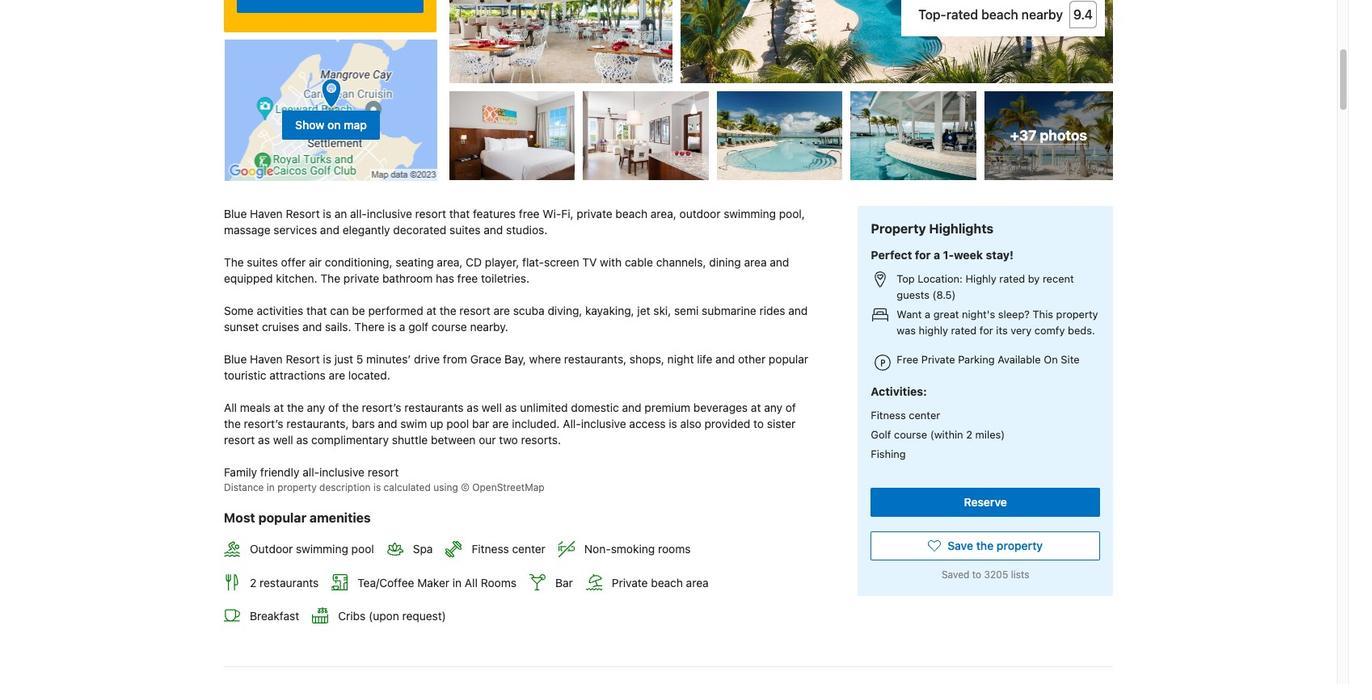 Task type: vqa. For each thing, say whether or not it's contained in the screenshot.
toiletries.
yes



Task type: locate. For each thing, give the bounding box(es) containing it.
1 horizontal spatial that
[[449, 207, 470, 221]]

sails.
[[325, 320, 351, 334]]

0 horizontal spatial a
[[399, 320, 405, 334]]

course up fishing
[[894, 429, 927, 442]]

1 vertical spatial well
[[273, 433, 293, 447]]

0 horizontal spatial area
[[686, 576, 709, 590]]

haven up massage
[[250, 207, 283, 221]]

tea/coffee
[[358, 576, 414, 590]]

property down friendly
[[277, 482, 317, 494]]

resorts.
[[521, 433, 561, 447]]

private right fi,
[[577, 207, 612, 221]]

1 horizontal spatial all
[[465, 576, 478, 590]]

0 vertical spatial private
[[577, 207, 612, 221]]

at up golf at the left top of page
[[426, 304, 437, 318]]

0 horizontal spatial that
[[306, 304, 327, 318]]

and down an
[[320, 223, 340, 237]]

cd
[[466, 256, 482, 269]]

all-
[[350, 207, 367, 221], [303, 466, 319, 479]]

resort's up bars
[[362, 401, 401, 415]]

fitness for fitness center golf course (within 2 miles) fishing
[[871, 409, 906, 422]]

player,
[[485, 256, 519, 269]]

blue haven resort is an all-inclusive resort that features free wi-fi, private beach area, outdoor swimming pool, massage services and elegantly decorated suites and studios. the suites offer air conditioning, seating area, cd player, flat-screen tv with cable channels, dining area and equipped kitchen. the private bathroom has free toiletries. some activities that can be performed at the resort are scuba diving, kayaking, jet ski, semi submarine rides and sunset cruises and sails. there is a golf course nearby. blue haven resort is just 5 minutes' drive from grace bay, where restaurants, shops, night life and other popular touristic attractions are located. all meals at the any of the resort's restaurants as well as unlimited domestic and premium beverages at any of the resort's restaurants, bars and swim up pool bar are included. all-inclusive access is also provided to sister resort as well as complimentary shuttle between our two resorts. family friendly all-inclusive resort distance in property description is calculated using © openstreetmap
[[224, 207, 811, 494]]

1 vertical spatial free
[[457, 272, 478, 285]]

inclusive down domestic
[[581, 417, 626, 431]]

0 vertical spatial the
[[224, 256, 244, 269]]

0 vertical spatial blue
[[224, 207, 247, 221]]

parking
[[958, 353, 995, 366]]

9.4
[[1073, 7, 1093, 22]]

attractions
[[269, 369, 326, 382]]

1 haven from the top
[[250, 207, 283, 221]]

diving,
[[548, 304, 582, 318]]

1 horizontal spatial private
[[577, 207, 612, 221]]

to
[[753, 417, 764, 431], [972, 569, 982, 582]]

1 horizontal spatial 2
[[966, 429, 972, 442]]

0 horizontal spatial 2
[[250, 576, 257, 590]]

the down attractions
[[287, 401, 304, 415]]

0 horizontal spatial private
[[343, 272, 379, 285]]

0 vertical spatial free
[[519, 207, 540, 221]]

and right bars
[[378, 417, 397, 431]]

is left just
[[323, 353, 331, 366]]

1 vertical spatial area,
[[437, 256, 463, 269]]

shops,
[[630, 353, 664, 366]]

highly
[[966, 272, 997, 285]]

0 horizontal spatial pool
[[351, 543, 374, 557]]

other
[[738, 353, 766, 366]]

1 vertical spatial course
[[894, 429, 927, 442]]

0 horizontal spatial center
[[512, 543, 546, 557]]

1 horizontal spatial inclusive
[[367, 207, 412, 221]]

night's
[[962, 308, 995, 321]]

0 vertical spatial inclusive
[[367, 207, 412, 221]]

for left 1- at the right
[[915, 248, 931, 262]]

in inside blue haven resort is an all-inclusive resort that features free wi-fi, private beach area, outdoor swimming pool, massage services and elegantly decorated suites and studios. the suites offer air conditioning, seating area, cd player, flat-screen tv with cable channels, dining area and equipped kitchen. the private bathroom has free toiletries. some activities that can be performed at the resort are scuba diving, kayaking, jet ski, semi submarine rides and sunset cruises and sails. there is a golf course nearby. blue haven resort is just 5 minutes' drive from grace bay, where restaurants, shops, night life and other popular touristic attractions are located. all meals at the any of the resort's restaurants as well as unlimited domestic and premium beverages at any of the resort's restaurants, bars and swim up pool bar are included. all-inclusive access is also provided to sister resort as well as complimentary shuttle between our two resorts. family friendly all-inclusive resort distance in property description is calculated using © openstreetmap
[[267, 482, 275, 494]]

0 horizontal spatial swimming
[[296, 543, 348, 557]]

1 vertical spatial suites
[[247, 256, 278, 269]]

0 horizontal spatial the
[[224, 256, 244, 269]]

suites up equipped on the left of the page
[[247, 256, 278, 269]]

want
[[897, 308, 922, 321]]

fitness
[[871, 409, 906, 422], [472, 543, 509, 557]]

openstreetmap
[[472, 482, 545, 494]]

0 horizontal spatial restaurants,
[[286, 417, 349, 431]]

highly
[[919, 324, 948, 337]]

rated left the nearby
[[946, 7, 978, 22]]

is down premium
[[669, 417, 677, 431]]

1 any from the left
[[307, 401, 325, 415]]

1 horizontal spatial private
[[921, 353, 955, 366]]

restaurants,
[[564, 353, 627, 366], [286, 417, 349, 431]]

outdoor
[[680, 207, 721, 221]]

this
[[1033, 308, 1053, 321]]

2 down the outdoor
[[250, 576, 257, 590]]

2 vertical spatial rated
[[951, 324, 977, 337]]

perfect
[[871, 248, 912, 262]]

area inside blue haven resort is an all-inclusive resort that features free wi-fi, private beach area, outdoor swimming pool, massage services and elegantly decorated suites and studios. the suites offer air conditioning, seating area, cd player, flat-screen tv with cable channels, dining area and equipped kitchen. the private bathroom has free toiletries. some activities that can be performed at the resort are scuba diving, kayaking, jet ski, semi submarine rides and sunset cruises and sails. there is a golf course nearby. blue haven resort is just 5 minutes' drive from grace bay, where restaurants, shops, night life and other popular touristic attractions are located. all meals at the any of the resort's restaurants as well as unlimited domestic and premium beverages at any of the resort's restaurants, bars and swim up pool bar are included. all-inclusive access is also provided to sister resort as well as complimentary shuttle between our two resorts. family friendly all-inclusive resort distance in property description is calculated using © openstreetmap
[[744, 256, 767, 269]]

the right save
[[976, 540, 994, 553]]

0 vertical spatial resort
[[286, 207, 320, 221]]

has
[[436, 272, 454, 285]]

0 vertical spatial haven
[[250, 207, 283, 221]]

beach up cable
[[616, 207, 648, 221]]

resort up services
[[286, 207, 320, 221]]

1 horizontal spatial course
[[894, 429, 927, 442]]

map
[[344, 118, 367, 131]]

beverages
[[693, 401, 748, 415]]

beach inside "top-rated beach nearby" element
[[981, 7, 1018, 22]]

0 horizontal spatial property
[[277, 482, 317, 494]]

the
[[224, 256, 244, 269], [320, 272, 340, 285]]

1 horizontal spatial swimming
[[724, 207, 776, 221]]

1 blue from the top
[[224, 207, 247, 221]]

+37 photos
[[1010, 127, 1087, 144]]

show on map section
[[217, 0, 443, 182]]

a left golf at the left top of page
[[399, 320, 405, 334]]

haven up touristic
[[250, 353, 283, 366]]

fitness up rooms
[[472, 543, 509, 557]]

well up friendly
[[273, 433, 293, 447]]

1 horizontal spatial restaurants,
[[564, 353, 627, 366]]

course inside blue haven resort is an all-inclusive resort that features free wi-fi, private beach area, outdoor swimming pool, massage services and elegantly decorated suites and studios. the suites offer air conditioning, seating area, cd player, flat-screen tv with cable channels, dining area and equipped kitchen. the private bathroom has free toiletries. some activities that can be performed at the resort are scuba diving, kayaking, jet ski, semi submarine rides and sunset cruises and sails. there is a golf course nearby. blue haven resort is just 5 minutes' drive from grace bay, where restaurants, shops, night life and other popular touristic attractions are located. all meals at the any of the resort's restaurants as well as unlimited domestic and premium beverages at any of the resort's restaurants, bars and swim up pool bar are included. all-inclusive access is also provided to sister resort as well as complimentary shuttle between our two resorts. family friendly all-inclusive resort distance in property description is calculated using © openstreetmap
[[432, 320, 467, 334]]

area down "rooms"
[[686, 576, 709, 590]]

resort up family
[[224, 433, 255, 447]]

location:
[[918, 272, 963, 285]]

1 vertical spatial restaurants
[[260, 576, 319, 590]]

all- right an
[[350, 207, 367, 221]]

0 vertical spatial fitness
[[871, 409, 906, 422]]

rated inside want a great night's sleep? this property was highly rated for its very comfy beds.
[[951, 324, 977, 337]]

0 vertical spatial restaurants
[[404, 401, 464, 415]]

1 vertical spatial all
[[465, 576, 478, 590]]

and down features
[[484, 223, 503, 237]]

premium
[[645, 401, 690, 415]]

to left sister
[[753, 417, 764, 431]]

pool up between
[[446, 417, 469, 431]]

in right maker
[[453, 576, 462, 590]]

1 vertical spatial property
[[277, 482, 317, 494]]

0 vertical spatial popular
[[769, 353, 808, 366]]

0 vertical spatial for
[[915, 248, 931, 262]]

1 horizontal spatial free
[[519, 207, 540, 221]]

1 horizontal spatial restaurants
[[404, 401, 464, 415]]

1 vertical spatial for
[[980, 324, 993, 337]]

0 horizontal spatial inclusive
[[319, 466, 365, 479]]

1 vertical spatial fitness
[[472, 543, 509, 557]]

on
[[1044, 353, 1058, 366]]

outdoor swimming pool
[[250, 543, 374, 557]]

inclusive up elegantly
[[367, 207, 412, 221]]

suites down features
[[450, 223, 481, 237]]

was
[[897, 324, 916, 337]]

2 of from the left
[[786, 401, 796, 415]]

center up rooms
[[512, 543, 546, 557]]

as
[[467, 401, 479, 415], [505, 401, 517, 415], [258, 433, 270, 447], [296, 433, 308, 447]]

at right 'beverages'
[[751, 401, 761, 415]]

all left rooms
[[465, 576, 478, 590]]

well up bar
[[482, 401, 502, 415]]

1 vertical spatial private
[[612, 576, 648, 590]]

1 horizontal spatial property
[[997, 540, 1043, 553]]

top-rated beach nearby element
[[909, 5, 1063, 24]]

1 horizontal spatial suites
[[450, 223, 481, 237]]

of up sister
[[786, 401, 796, 415]]

up
[[430, 417, 443, 431]]

0 horizontal spatial suites
[[247, 256, 278, 269]]

restaurants, up domestic
[[564, 353, 627, 366]]

bar
[[472, 417, 489, 431]]

1 horizontal spatial of
[[786, 401, 796, 415]]

show on map button
[[224, 39, 438, 182], [282, 110, 380, 139]]

0 horizontal spatial all-
[[303, 466, 319, 479]]

1 horizontal spatial popular
[[769, 353, 808, 366]]

request)
[[402, 610, 446, 623]]

0 vertical spatial resort's
[[362, 401, 401, 415]]

private
[[577, 207, 612, 221], [343, 272, 379, 285]]

are up nearby. on the left of the page
[[494, 304, 510, 318]]

submarine
[[702, 304, 756, 318]]

2 vertical spatial property
[[997, 540, 1043, 553]]

center for fitness center golf course (within 2 miles) fishing
[[909, 409, 940, 422]]

for
[[915, 248, 931, 262], [980, 324, 993, 337]]

1 vertical spatial center
[[512, 543, 546, 557]]

1 vertical spatial beach
[[616, 207, 648, 221]]

all inside blue haven resort is an all-inclusive resort that features free wi-fi, private beach area, outdoor swimming pool, massage services and elegantly decorated suites and studios. the suites offer air conditioning, seating area, cd player, flat-screen tv with cable channels, dining area and equipped kitchen. the private bathroom has free toiletries. some activities that can be performed at the resort are scuba diving, kayaking, jet ski, semi submarine rides and sunset cruises and sails. there is a golf course nearby. blue haven resort is just 5 minutes' drive from grace bay, where restaurants, shops, night life and other popular touristic attractions are located. all meals at the any of the resort's restaurants as well as unlimited domestic and premium beverages at any of the resort's restaurants, bars and swim up pool bar are included. all-inclusive access is also provided to sister resort as well as complimentary shuttle between our two resorts. family friendly all-inclusive resort distance in property description is calculated using © openstreetmap
[[224, 401, 237, 415]]

pool inside blue haven resort is an all-inclusive resort that features free wi-fi, private beach area, outdoor swimming pool, massage services and elegantly decorated suites and studios. the suites offer air conditioning, seating area, cd player, flat-screen tv with cable channels, dining area and equipped kitchen. the private bathroom has free toiletries. some activities that can be performed at the resort are scuba diving, kayaking, jet ski, semi submarine rides and sunset cruises and sails. there is a golf course nearby. blue haven resort is just 5 minutes' drive from grace bay, where restaurants, shops, night life and other popular touristic attractions are located. all meals at the any of the resort's restaurants as well as unlimited domestic and premium beverages at any of the resort's restaurants, bars and swim up pool bar are included. all-inclusive access is also provided to sister resort as well as complimentary shuttle between our two resorts. family friendly all-inclusive resort distance in property description is calculated using © openstreetmap
[[446, 417, 469, 431]]

0 horizontal spatial of
[[328, 401, 339, 415]]

2 horizontal spatial beach
[[981, 7, 1018, 22]]

a up "highly"
[[925, 308, 931, 321]]

and
[[320, 223, 340, 237], [484, 223, 503, 237], [770, 256, 789, 269], [788, 304, 808, 318], [302, 320, 322, 334], [716, 353, 735, 366], [622, 401, 642, 415], [378, 417, 397, 431]]

0 vertical spatial area
[[744, 256, 767, 269]]

is down 'performed'
[[388, 320, 396, 334]]

complimentary
[[311, 433, 389, 447]]

restaurants
[[404, 401, 464, 415], [260, 576, 319, 590]]

1 vertical spatial resort's
[[244, 417, 283, 431]]

in
[[267, 482, 275, 494], [453, 576, 462, 590]]

0 horizontal spatial to
[[753, 417, 764, 431]]

1 vertical spatial are
[[329, 369, 345, 382]]

in down friendly
[[267, 482, 275, 494]]

great
[[933, 308, 959, 321]]

sleep?
[[998, 308, 1030, 321]]

resort's down the meals
[[244, 417, 283, 431]]

0 horizontal spatial in
[[267, 482, 275, 494]]

course right golf at the left top of page
[[432, 320, 467, 334]]

1 vertical spatial swimming
[[296, 543, 348, 557]]

any up sister
[[764, 401, 782, 415]]

1 horizontal spatial for
[[980, 324, 993, 337]]

0 vertical spatial swimming
[[724, 207, 776, 221]]

any down attractions
[[307, 401, 325, 415]]

the down air
[[320, 272, 340, 285]]

0 horizontal spatial for
[[915, 248, 931, 262]]

scuba
[[513, 304, 545, 318]]

course
[[432, 320, 467, 334], [894, 429, 927, 442]]

private
[[921, 353, 955, 366], [612, 576, 648, 590]]

2 horizontal spatial property
[[1056, 308, 1098, 321]]

a inside want a great night's sleep? this property was highly rated for its very comfy beds.
[[925, 308, 931, 321]]

1 horizontal spatial in
[[453, 576, 462, 590]]

rated left by
[[999, 272, 1025, 285]]

2
[[966, 429, 972, 442], [250, 576, 257, 590]]

perfect for a 1-week stay!
[[871, 248, 1014, 262]]

resort up attractions
[[286, 353, 320, 366]]

0 vertical spatial center
[[909, 409, 940, 422]]

reserve
[[964, 496, 1007, 510]]

as up bar
[[467, 401, 479, 415]]

swimming down the amenities in the bottom left of the page
[[296, 543, 348, 557]]

swimming left the 'pool,'
[[724, 207, 776, 221]]

2 any from the left
[[764, 401, 782, 415]]

is left 'calculated'
[[373, 482, 381, 494]]

0 vertical spatial are
[[494, 304, 510, 318]]

of up the complimentary at the bottom left of the page
[[328, 401, 339, 415]]

1 horizontal spatial well
[[482, 401, 502, 415]]

are up two
[[492, 417, 509, 431]]

area
[[744, 256, 767, 269], [686, 576, 709, 590]]

property up lists
[[997, 540, 1043, 553]]

on
[[327, 118, 341, 131]]

center for fitness center
[[512, 543, 546, 557]]

save
[[948, 540, 973, 553]]

private down smoking
[[612, 576, 648, 590]]

rated inside top location: highly rated by recent guests (8.5)
[[999, 272, 1025, 285]]

is
[[323, 207, 331, 221], [388, 320, 396, 334], [323, 353, 331, 366], [669, 417, 677, 431], [373, 482, 381, 494]]

restaurants up breakfast
[[260, 576, 319, 590]]

rated down night's
[[951, 324, 977, 337]]

the up equipped on the left of the page
[[224, 256, 244, 269]]

0 vertical spatial course
[[432, 320, 467, 334]]

area right dining
[[744, 256, 767, 269]]

saved to 3205 lists
[[942, 569, 1029, 582]]

1 horizontal spatial fitness
[[871, 409, 906, 422]]

all- right friendly
[[303, 466, 319, 479]]

center up (within
[[909, 409, 940, 422]]

beach
[[981, 7, 1018, 22], [616, 207, 648, 221], [651, 576, 683, 590]]

popular
[[769, 353, 808, 366], [258, 511, 307, 526]]

free down cd
[[457, 272, 478, 285]]

are down just
[[329, 369, 345, 382]]

beach down "rooms"
[[651, 576, 683, 590]]

1 vertical spatial pool
[[351, 543, 374, 557]]

0 horizontal spatial free
[[457, 272, 478, 285]]

(8.5)
[[933, 288, 956, 301]]

2 vertical spatial beach
[[651, 576, 683, 590]]

1 horizontal spatial a
[[925, 308, 931, 321]]

just
[[334, 353, 353, 366]]

maker
[[417, 576, 449, 590]]

photos
[[1040, 127, 1087, 144]]

for left its
[[980, 324, 993, 337]]

2 vertical spatial are
[[492, 417, 509, 431]]

0 horizontal spatial course
[[432, 320, 467, 334]]

0 horizontal spatial fitness
[[472, 543, 509, 557]]

blue up touristic
[[224, 353, 247, 366]]

inclusive up description
[[319, 466, 365, 479]]

1 vertical spatial rated
[[999, 272, 1025, 285]]

0 vertical spatial in
[[267, 482, 275, 494]]

0 vertical spatial to
[[753, 417, 764, 431]]

1 vertical spatial the
[[320, 272, 340, 285]]

offer
[[281, 256, 306, 269]]

a left 1- at the right
[[934, 248, 940, 262]]

popular up the outdoor
[[258, 511, 307, 526]]

meals
[[240, 401, 271, 415]]

decorated
[[393, 223, 447, 237]]

property inside dropdown button
[[997, 540, 1043, 553]]

beach left the nearby
[[981, 7, 1018, 22]]

private down "highly"
[[921, 353, 955, 366]]

0 vertical spatial private
[[921, 353, 955, 366]]

1 of from the left
[[328, 401, 339, 415]]

2 haven from the top
[[250, 353, 283, 366]]

1-
[[943, 248, 954, 262]]

all left the meals
[[224, 401, 237, 415]]

1 vertical spatial in
[[453, 576, 462, 590]]

blue up massage
[[224, 207, 247, 221]]

center inside fitness center golf course (within 2 miles) fishing
[[909, 409, 940, 422]]

0 horizontal spatial private
[[612, 576, 648, 590]]

fitness inside fitness center golf course (within 2 miles) fishing
[[871, 409, 906, 422]]

restaurants up up
[[404, 401, 464, 415]]

popular inside blue haven resort is an all-inclusive resort that features free wi-fi, private beach area, outdoor swimming pool, massage services and elegantly decorated suites and studios. the suites offer air conditioning, seating area, cd player, flat-screen tv with cable channels, dining area and equipped kitchen. the private bathroom has free toiletries. some activities that can be performed at the resort are scuba diving, kayaking, jet ski, semi submarine rides and sunset cruises and sails. there is a golf course nearby. blue haven resort is just 5 minutes' drive from grace bay, where restaurants, shops, night life and other popular touristic attractions are located. all meals at the any of the resort's restaurants as well as unlimited domestic and premium beverages at any of the resort's restaurants, bars and swim up pool bar are included. all-inclusive access is also provided to sister resort as well as complimentary shuttle between our two resorts. family friendly all-inclusive resort distance in property description is calculated using © openstreetmap
[[769, 353, 808, 366]]

resort up the decorated on the left of the page
[[415, 207, 446, 221]]

at right the meals
[[274, 401, 284, 415]]

0 vertical spatial restaurants,
[[564, 353, 627, 366]]

distance
[[224, 482, 264, 494]]

area, left outdoor
[[651, 207, 676, 221]]

popular right other
[[769, 353, 808, 366]]

outdoor
[[250, 543, 293, 557]]

fitness center
[[472, 543, 546, 557]]

free up "studios."
[[519, 207, 540, 221]]

the inside dropdown button
[[976, 540, 994, 553]]

fitness for fitness center
[[472, 543, 509, 557]]

an
[[334, 207, 347, 221]]

2 left miles)
[[966, 429, 972, 442]]

beach inside blue haven resort is an all-inclusive resort that features free wi-fi, private beach area, outdoor swimming pool, massage services and elegantly decorated suites and studios. the suites offer air conditioning, seating area, cd player, flat-screen tv with cable channels, dining area and equipped kitchen. the private bathroom has free toiletries. some activities that can be performed at the resort are scuba diving, kayaking, jet ski, semi submarine rides and sunset cruises and sails. there is a golf course nearby. blue haven resort is just 5 minutes' drive from grace bay, where restaurants, shops, night life and other popular touristic attractions are located. all meals at the any of the resort's restaurants as well as unlimited domestic and premium beverages at any of the resort's restaurants, bars and swim up pool bar are included. all-inclusive access is also provided to sister resort as well as complimentary shuttle between our two resorts. family friendly all-inclusive resort distance in property description is calculated using © openstreetmap
[[616, 207, 648, 221]]

to inside blue haven resort is an all-inclusive resort that features free wi-fi, private beach area, outdoor swimming pool, massage services and elegantly decorated suites and studios. the suites offer air conditioning, seating area, cd player, flat-screen tv with cable channels, dining area and equipped kitchen. the private bathroom has free toiletries. some activities that can be performed at the resort are scuba diving, kayaking, jet ski, semi submarine rides and sunset cruises and sails. there is a golf course nearby. blue haven resort is just 5 minutes' drive from grace bay, where restaurants, shops, night life and other popular touristic attractions are located. all meals at the any of the resort's restaurants as well as unlimited domestic and premium beverages at any of the resort's restaurants, bars and swim up pool bar are included. all-inclusive access is also provided to sister resort as well as complimentary shuttle between our two resorts. family friendly all-inclusive resort distance in property description is calculated using © openstreetmap
[[753, 417, 764, 431]]

that left features
[[449, 207, 470, 221]]

our
[[479, 433, 496, 447]]

most
[[224, 511, 255, 526]]

to left 3205
[[972, 569, 982, 582]]

the
[[440, 304, 456, 318], [287, 401, 304, 415], [342, 401, 359, 415], [224, 417, 241, 431], [976, 540, 994, 553]]

property up 'beds.'
[[1056, 308, 1098, 321]]

that left can
[[306, 304, 327, 318]]

2 horizontal spatial inclusive
[[581, 417, 626, 431]]



Task type: describe. For each thing, give the bounding box(es) containing it.
amenities
[[310, 511, 371, 526]]

property inside want a great night's sleep? this property was highly rated for its very comfy beds.
[[1056, 308, 1098, 321]]

toiletries.
[[481, 272, 530, 285]]

features
[[473, 207, 516, 221]]

1 vertical spatial that
[[306, 304, 327, 318]]

performed
[[368, 304, 423, 318]]

1 horizontal spatial to
[[972, 569, 982, 582]]

the down has
[[440, 304, 456, 318]]

2 horizontal spatial at
[[751, 401, 761, 415]]

family
[[224, 466, 257, 479]]

bar
[[555, 576, 573, 590]]

course inside fitness center golf course (within 2 miles) fishing
[[894, 429, 927, 442]]

rides
[[760, 304, 785, 318]]

spa
[[413, 543, 433, 557]]

comfy
[[1035, 324, 1065, 337]]

stay!
[[986, 248, 1014, 262]]

free
[[897, 353, 918, 366]]

grace
[[470, 353, 501, 366]]

property
[[871, 222, 926, 236]]

2 restaurants
[[250, 576, 319, 590]]

and left sails.
[[302, 320, 322, 334]]

save the property
[[948, 540, 1043, 553]]

fitness center golf course (within 2 miles) fishing
[[871, 409, 1005, 461]]

smoking
[[611, 543, 655, 557]]

and up access
[[622, 401, 642, 415]]

0 vertical spatial well
[[482, 401, 502, 415]]

©
[[461, 482, 470, 494]]

available
[[998, 353, 1041, 366]]

touristic
[[224, 369, 266, 382]]

shuttle
[[392, 433, 428, 447]]

domestic
[[571, 401, 619, 415]]

0 horizontal spatial well
[[273, 433, 293, 447]]

0 horizontal spatial popular
[[258, 511, 307, 526]]

dining
[[709, 256, 741, 269]]

non-smoking rooms
[[584, 543, 691, 557]]

kitchen.
[[276, 272, 317, 285]]

and right life
[[716, 353, 735, 366]]

top-
[[918, 7, 946, 22]]

as up friendly
[[296, 433, 308, 447]]

activities
[[257, 304, 303, 318]]

is left an
[[323, 207, 331, 221]]

screen
[[544, 256, 579, 269]]

cribs
[[338, 610, 366, 623]]

cribs (upon request)
[[338, 610, 446, 623]]

golf
[[871, 429, 891, 442]]

swimming inside blue haven resort is an all-inclusive resort that features free wi-fi, private beach area, outdoor swimming pool, massage services and elegantly decorated suites and studios. the suites offer air conditioning, seating area, cd player, flat-screen tv with cable channels, dining area and equipped kitchen. the private bathroom has free toiletries. some activities that can be performed at the resort are scuba diving, kayaking, jet ski, semi submarine rides and sunset cruises and sails. there is a golf course nearby. blue haven resort is just 5 minutes' drive from grace bay, where restaurants, shops, night life and other popular touristic attractions are located. all meals at the any of the resort's restaurants as well as unlimited domestic and premium beverages at any of the resort's restaurants, bars and swim up pool bar are included. all-inclusive access is also provided to sister resort as well as complimentary shuttle between our two resorts. family friendly all-inclusive resort distance in property description is calculated using © openstreetmap
[[724, 207, 776, 221]]

0 horizontal spatial area,
[[437, 256, 463, 269]]

1 horizontal spatial area,
[[651, 207, 676, 221]]

by
[[1028, 272, 1040, 285]]

resort up 'calculated'
[[368, 466, 399, 479]]

massage
[[224, 223, 271, 237]]

non-
[[584, 543, 611, 557]]

the down the meals
[[224, 417, 241, 431]]

1 vertical spatial area
[[686, 576, 709, 590]]

1 vertical spatial private
[[343, 272, 379, 285]]

cruises
[[262, 320, 299, 334]]

the up bars
[[342, 401, 359, 415]]

2 vertical spatial inclusive
[[319, 466, 365, 479]]

0 horizontal spatial at
[[274, 401, 284, 415]]

bay,
[[505, 353, 526, 366]]

miles)
[[975, 429, 1005, 442]]

equipped
[[224, 272, 273, 285]]

and up "rides"
[[770, 256, 789, 269]]

0 vertical spatial rated
[[946, 7, 978, 22]]

seating
[[396, 256, 434, 269]]

breakfast
[[250, 610, 299, 623]]

located.
[[348, 369, 390, 382]]

conditioning,
[[325, 256, 393, 269]]

rooms
[[481, 576, 517, 590]]

1 horizontal spatial all-
[[350, 207, 367, 221]]

as up included. on the bottom left
[[505, 401, 517, 415]]

and right "rides"
[[788, 304, 808, 318]]

1 vertical spatial inclusive
[[581, 417, 626, 431]]

most popular amenities
[[224, 511, 371, 526]]

included.
[[512, 417, 560, 431]]

2 inside fitness center golf course (within 2 miles) fishing
[[966, 429, 972, 442]]

1 horizontal spatial the
[[320, 272, 340, 285]]

1 vertical spatial 2
[[250, 576, 257, 590]]

its
[[996, 324, 1008, 337]]

(within
[[930, 429, 963, 442]]

with
[[600, 256, 622, 269]]

restaurants inside blue haven resort is an all-inclusive resort that features free wi-fi, private beach area, outdoor swimming pool, massage services and elegantly decorated suites and studios. the suites offer air conditioning, seating area, cd player, flat-screen tv with cable channels, dining area and equipped kitchen. the private bathroom has free toiletries. some activities that can be performed at the resort are scuba diving, kayaking, jet ski, semi submarine rides and sunset cruises and sails. there is a golf course nearby. blue haven resort is just 5 minutes' drive from grace bay, where restaurants, shops, night life and other popular touristic attractions are located. all meals at the any of the resort's restaurants as well as unlimited domestic and premium beverages at any of the resort's restaurants, bars and swim up pool bar are included. all-inclusive access is also provided to sister resort as well as complimentary shuttle between our two resorts. family friendly all-inclusive resort distance in property description is calculated using © openstreetmap
[[404, 401, 464, 415]]

resort up nearby. on the left of the page
[[459, 304, 491, 318]]

1 resort from the top
[[286, 207, 320, 221]]

activities:
[[871, 385, 927, 399]]

9.4 element
[[1069, 1, 1097, 28]]

jet
[[637, 304, 650, 318]]

free private parking available on site
[[897, 353, 1080, 366]]

kayaking,
[[585, 304, 634, 318]]

2 blue from the top
[[224, 353, 247, 366]]

be
[[352, 304, 365, 318]]

tea/coffee maker in all rooms
[[358, 576, 517, 590]]

description
[[319, 482, 371, 494]]

1 horizontal spatial at
[[426, 304, 437, 318]]

beds.
[[1068, 324, 1095, 337]]

lists
[[1011, 569, 1029, 582]]

a inside blue haven resort is an all-inclusive resort that features free wi-fi, private beach area, outdoor swimming pool, massage services and elegantly decorated suites and studios. the suites offer air conditioning, seating area, cd player, flat-screen tv with cable channels, dining area and equipped kitchen. the private bathroom has free toiletries. some activities that can be performed at the resort are scuba diving, kayaking, jet ski, semi submarine rides and sunset cruises and sails. there is a golf course nearby. blue haven resort is just 5 minutes' drive from grace bay, where restaurants, shops, night life and other popular touristic attractions are located. all meals at the any of the resort's restaurants as well as unlimited domestic and premium beverages at any of the resort's restaurants, bars and swim up pool bar are included. all-inclusive access is also provided to sister resort as well as complimentary shuttle between our two resorts. family friendly all-inclusive resort distance in property description is calculated using © openstreetmap
[[399, 320, 405, 334]]

1 horizontal spatial beach
[[651, 576, 683, 590]]

0 vertical spatial suites
[[450, 223, 481, 237]]

two
[[499, 433, 518, 447]]

recent
[[1043, 272, 1074, 285]]

services
[[274, 223, 317, 237]]

1 horizontal spatial resort's
[[362, 401, 401, 415]]

drive
[[414, 353, 440, 366]]

sister
[[767, 417, 796, 431]]

provided
[[705, 417, 750, 431]]

between
[[431, 433, 476, 447]]

+37
[[1010, 127, 1037, 144]]

property inside blue haven resort is an all-inclusive resort that features free wi-fi, private beach area, outdoor swimming pool, massage services and elegantly decorated suites and studios. the suites offer air conditioning, seating area, cd player, flat-screen tv with cable channels, dining area and equipped kitchen. the private bathroom has free toiletries. some activities that can be performed at the resort are scuba diving, kayaking, jet ski, semi submarine rides and sunset cruises and sails. there is a golf course nearby. blue haven resort is just 5 minutes' drive from grace bay, where restaurants, shops, night life and other popular touristic attractions are located. all meals at the any of the resort's restaurants as well as unlimited domestic and premium beverages at any of the resort's restaurants, bars and swim up pool bar are included. all-inclusive access is also provided to sister resort as well as complimentary shuttle between our two resorts. family friendly all-inclusive resort distance in property description is calculated using © openstreetmap
[[277, 482, 317, 494]]

sunset
[[224, 320, 259, 334]]

friendly
[[260, 466, 300, 479]]

minutes'
[[366, 353, 411, 366]]

channels,
[[656, 256, 706, 269]]

reserve button
[[871, 489, 1100, 518]]

top
[[897, 272, 915, 285]]

(upon
[[369, 610, 399, 623]]

semi
[[674, 304, 699, 318]]

2 resort from the top
[[286, 353, 320, 366]]

2 horizontal spatial a
[[934, 248, 940, 262]]

for inside want a great night's sleep? this property was highly rated for its very comfy beds.
[[980, 324, 993, 337]]

as down the meals
[[258, 433, 270, 447]]

tv
[[582, 256, 597, 269]]

private beach area
[[612, 576, 709, 590]]

can
[[330, 304, 349, 318]]

0 horizontal spatial restaurants
[[260, 576, 319, 590]]

rooms
[[658, 543, 691, 557]]



